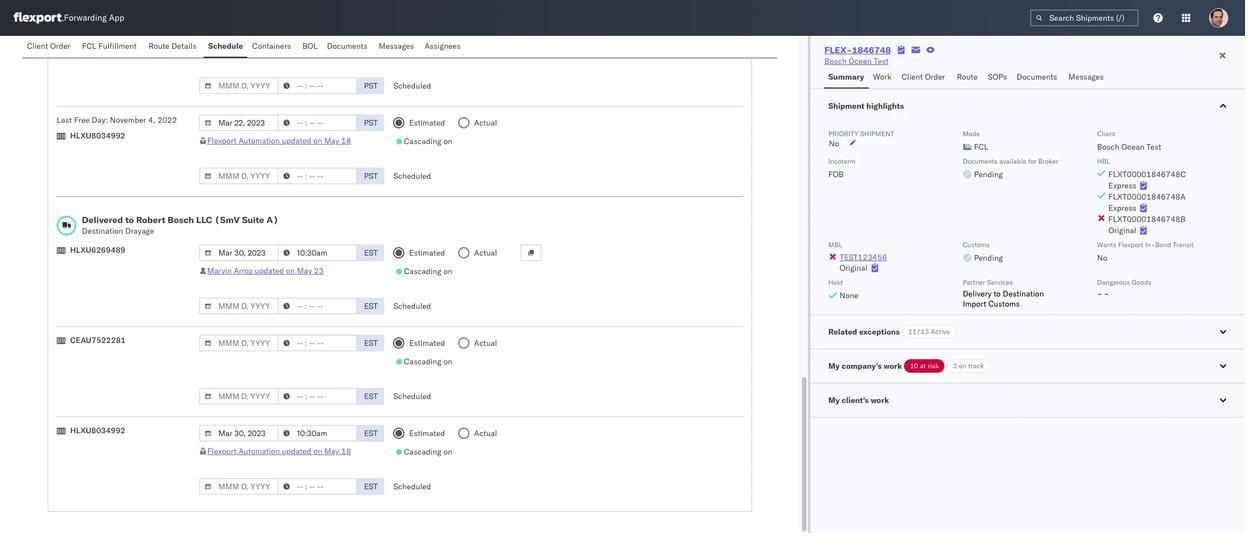 Task type: vqa. For each thing, say whether or not it's contained in the screenshot.


Task type: locate. For each thing, give the bounding box(es) containing it.
2 mmm d, yyyy text field from the top
[[199, 77, 279, 94]]

1 vertical spatial messages button
[[1064, 67, 1110, 89]]

fcl left fulfillment
[[82, 41, 96, 51]]

1 express from the top
[[1108, 181, 1136, 191]]

client order button down flexport. image
[[22, 36, 78, 58]]

bosch left llc
[[168, 214, 194, 225]]

1 horizontal spatial client order button
[[897, 67, 952, 89]]

hlxu6269489
[[70, 245, 125, 255]]

1 -- : -- -- text field from the top
[[278, 24, 357, 41]]

1 vertical spatial original
[[840, 263, 868, 273]]

0 horizontal spatial documents button
[[322, 36, 374, 58]]

1 vertical spatial flexport
[[1118, 241, 1143, 249]]

1 vertical spatial client order button
[[897, 67, 952, 89]]

1 estimated from the top
[[409, 27, 445, 38]]

-- : -- -- text field for 6th mmm d, yyyy text box from the top
[[278, 335, 357, 352]]

ocean
[[849, 56, 872, 66], [1121, 142, 1144, 152]]

1 horizontal spatial documents button
[[1012, 67, 1064, 89]]

no down priority
[[829, 139, 839, 149]]

original down test123456 button
[[840, 263, 868, 273]]

test down '1846748'
[[874, 56, 889, 66]]

may
[[324, 136, 339, 146], [297, 266, 312, 276], [324, 446, 339, 457]]

0 vertical spatial client
[[27, 41, 48, 51]]

est for seventh mmm d, yyyy text box from the top
[[364, 391, 378, 402]]

order down forwarding app link
[[50, 41, 70, 51]]

-- : -- -- text field for 5th mmm d, yyyy text box from the bottom of the page
[[278, 114, 357, 131]]

dangerous
[[1097, 278, 1130, 287]]

broker
[[1038, 157, 1058, 165]]

forwarding app link
[[13, 12, 124, 24]]

documents for leftmost documents button
[[327, 41, 367, 51]]

express up flxt00001846748b
[[1108, 203, 1136, 213]]

flexport
[[207, 136, 237, 146], [1118, 241, 1143, 249], [207, 446, 237, 457]]

1 vertical spatial test
[[1146, 142, 1161, 152]]

to inside delivered to robert bosch llc (smv suite a) destination drayage
[[125, 214, 134, 225]]

schedule
[[208, 41, 243, 51]]

0 vertical spatial my
[[828, 361, 840, 371]]

actual for hlxu6269489
[[474, 248, 497, 258]]

1 18 from the top
[[341, 136, 351, 146]]

shipment highlights
[[828, 101, 904, 111]]

1 vertical spatial hlxu8034992
[[70, 426, 125, 436]]

1 vertical spatial mmm d, yyyy text field
[[199, 425, 279, 442]]

flex-1846748
[[824, 44, 891, 56]]

pending for documents available for broker
[[974, 169, 1003, 179]]

customs
[[963, 241, 990, 249], [988, 299, 1020, 309]]

customs down the services
[[988, 299, 1020, 309]]

est for 6th mmm d, yyyy text box from the top
[[364, 338, 378, 348]]

destination down delivered
[[82, 226, 123, 236]]

destination down the services
[[1003, 289, 1044, 299]]

2 estimated from the top
[[409, 118, 445, 128]]

0 vertical spatial bosch
[[824, 56, 847, 66]]

pending up the services
[[974, 253, 1003, 263]]

exceptions
[[859, 327, 900, 337]]

drayage
[[125, 226, 154, 236]]

to down the services
[[994, 289, 1001, 299]]

1 pending from the top
[[974, 169, 1003, 179]]

flexport automation updated on may 18 for est
[[207, 446, 351, 457]]

my inside button
[[828, 395, 840, 405]]

client order button right "work" at the top right of the page
[[897, 67, 952, 89]]

original up the wants
[[1108, 225, 1136, 236]]

1 horizontal spatial -
[[1104, 289, 1109, 299]]

bosch up hbl
[[1097, 142, 1119, 152]]

fcl down mode
[[974, 142, 988, 152]]

cascading on for hlxu6269489
[[404, 266, 452, 276]]

3 actual from the top
[[474, 248, 497, 258]]

client's
[[842, 395, 869, 405]]

1 vertical spatial may
[[297, 266, 312, 276]]

2 pst from the top
[[364, 81, 378, 91]]

fob
[[828, 169, 844, 179]]

available
[[999, 157, 1026, 165]]

4 est from the top
[[364, 391, 378, 402]]

test inside "client bosch ocean test incoterm fob"
[[1146, 142, 1161, 152]]

0 horizontal spatial fcl
[[82, 41, 96, 51]]

2 cascading from the top
[[404, 136, 441, 146]]

0 vertical spatial work
[[884, 361, 902, 371]]

original
[[1108, 225, 1136, 236], [840, 263, 868, 273]]

3 -- : -- -- text field from the top
[[278, 114, 357, 131]]

1 horizontal spatial client
[[902, 72, 923, 82]]

work
[[884, 361, 902, 371], [871, 395, 889, 405]]

route for route
[[957, 72, 978, 82]]

bosch inside "client bosch ocean test incoterm fob"
[[1097, 142, 1119, 152]]

0 vertical spatial client order
[[27, 41, 70, 51]]

customs inside partner services delivery to destination import customs
[[988, 299, 1020, 309]]

fcl inside button
[[82, 41, 96, 51]]

2 horizontal spatial client
[[1097, 130, 1115, 138]]

route details
[[149, 41, 196, 51]]

bosch down flex-
[[824, 56, 847, 66]]

4 scheduled from the top
[[393, 391, 431, 402]]

2 -- : -- -- text field from the top
[[278, 77, 357, 94]]

0 vertical spatial route
[[149, 41, 169, 51]]

1 horizontal spatial client order
[[902, 72, 945, 82]]

work for my company's work
[[884, 361, 902, 371]]

0 horizontal spatial messages button
[[374, 36, 420, 58]]

1 est from the top
[[364, 248, 378, 258]]

0 vertical spatial automation
[[239, 136, 280, 146]]

forwarding app
[[64, 13, 124, 23]]

-
[[1097, 289, 1102, 299], [1104, 289, 1109, 299]]

fcl
[[82, 41, 96, 51], [974, 142, 988, 152]]

0 vertical spatial mmm d, yyyy text field
[[199, 168, 279, 185]]

5 actual from the top
[[474, 428, 497, 439]]

-- : -- -- text field
[[278, 24, 357, 41], [278, 77, 357, 94], [278, 114, 357, 131], [278, 168, 357, 185], [278, 335, 357, 352], [278, 388, 357, 405], [278, 478, 357, 495]]

my left company's
[[828, 361, 840, 371]]

test up flxt00001846748c
[[1146, 142, 1161, 152]]

documents button up 'shipment highlights' button
[[1012, 67, 1064, 89]]

0 vertical spatial pending
[[974, 169, 1003, 179]]

work right client's
[[871, 395, 889, 405]]

0 horizontal spatial client order
[[27, 41, 70, 51]]

route button
[[952, 67, 983, 89]]

0 vertical spatial messages
[[379, 41, 414, 51]]

may for hlxu6269489
[[297, 266, 312, 276]]

-- : -- -- text field for sixth mmm d, yyyy text box from the bottom of the page
[[278, 77, 357, 94]]

0 vertical spatial ocean
[[849, 56, 872, 66]]

flexport automation updated on may 18
[[207, 136, 351, 146], [207, 446, 351, 457]]

cascading for hlxu6269489
[[404, 266, 441, 276]]

client up hbl
[[1097, 130, 1115, 138]]

messages
[[379, 41, 414, 51], [1068, 72, 1104, 82]]

fcl fulfillment button
[[78, 36, 144, 58]]

1 vertical spatial flexport automation updated on may 18 button
[[207, 446, 351, 457]]

3 est from the top
[[364, 338, 378, 348]]

my left client's
[[828, 395, 840, 405]]

MMM D, YYYY text field
[[199, 168, 279, 185], [199, 425, 279, 442], [199, 478, 279, 495]]

my
[[828, 361, 840, 371], [828, 395, 840, 405]]

0 horizontal spatial no
[[829, 139, 839, 149]]

flexport for est
[[207, 446, 237, 457]]

5 cascading from the top
[[404, 447, 441, 457]]

track
[[968, 362, 984, 370]]

18 for pst
[[341, 136, 351, 146]]

1 vertical spatial my
[[828, 395, 840, 405]]

1 vertical spatial -- : -- -- text field
[[278, 298, 357, 315]]

express up flxt00001846748a
[[1108, 181, 1136, 191]]

1 vertical spatial bosch
[[1097, 142, 1119, 152]]

3 scheduled from the top
[[393, 301, 431, 311]]

documents up 'shipment highlights' button
[[1017, 72, 1057, 82]]

1 flexport automation updated on may 18 from the top
[[207, 136, 351, 146]]

november
[[110, 115, 146, 125]]

0 horizontal spatial bosch
[[168, 214, 194, 225]]

client for client order button to the left
[[27, 41, 48, 51]]

0 horizontal spatial route
[[149, 41, 169, 51]]

pending
[[974, 169, 1003, 179], [974, 253, 1003, 263]]

my for my client's work
[[828, 395, 840, 405]]

0 horizontal spatial -
[[1097, 289, 1102, 299]]

bosch
[[824, 56, 847, 66], [1097, 142, 1119, 152], [168, 214, 194, 225]]

for
[[1028, 157, 1037, 165]]

3 -- : -- -- text field from the top
[[278, 425, 357, 442]]

client order right work button
[[902, 72, 945, 82]]

-- : -- -- text field for 23
[[278, 245, 357, 261]]

2 on track
[[953, 362, 984, 370]]

client order for client order button to the left
[[27, 41, 70, 51]]

incoterm
[[828, 157, 856, 165]]

1 vertical spatial route
[[957, 72, 978, 82]]

to
[[125, 214, 134, 225], [994, 289, 1001, 299]]

2 actual from the top
[[474, 118, 497, 128]]

client down flexport. image
[[27, 41, 48, 51]]

0 horizontal spatial client
[[27, 41, 48, 51]]

1 vertical spatial documents button
[[1012, 67, 1064, 89]]

1 vertical spatial pending
[[974, 253, 1003, 263]]

0 vertical spatial original
[[1108, 225, 1136, 236]]

1 vertical spatial 18
[[341, 446, 351, 457]]

1 horizontal spatial destination
[[1003, 289, 1044, 299]]

4 cascading on from the top
[[404, 357, 452, 367]]

5 -- : -- -- text field from the top
[[278, 335, 357, 352]]

estimated for hlxu6269489
[[409, 248, 445, 258]]

1 pst from the top
[[364, 27, 378, 38]]

0 horizontal spatial to
[[125, 214, 134, 225]]

route left details
[[149, 41, 169, 51]]

0 vertical spatial documents
[[327, 41, 367, 51]]

dangerous goods - -
[[1097, 278, 1152, 299]]

0 vertical spatial 18
[[341, 136, 351, 146]]

4 actual from the top
[[474, 338, 497, 348]]

est for 5th mmm d, yyyy text box from the top of the page
[[364, 301, 378, 311]]

2 express from the top
[[1108, 203, 1136, 213]]

MMM D, YYYY text field
[[199, 24, 279, 41], [199, 77, 279, 94], [199, 114, 279, 131], [199, 245, 279, 261], [199, 298, 279, 315], [199, 335, 279, 352], [199, 388, 279, 405]]

client
[[27, 41, 48, 51], [902, 72, 923, 82], [1097, 130, 1115, 138]]

7 mmm d, yyyy text field from the top
[[199, 388, 279, 405]]

to up drayage
[[125, 214, 134, 225]]

5 scheduled from the top
[[393, 482, 431, 492]]

2
[[953, 362, 957, 370]]

2 vertical spatial flexport
[[207, 446, 237, 457]]

5 estimated from the top
[[409, 428, 445, 439]]

my company's work
[[828, 361, 902, 371]]

1 -- : -- -- text field from the top
[[278, 245, 357, 261]]

4 -- : -- -- text field from the top
[[278, 168, 357, 185]]

0 vertical spatial flexport automation updated on may 18 button
[[207, 136, 351, 146]]

1 vertical spatial ocean
[[1121, 142, 1144, 152]]

partner services delivery to destination import customs
[[963, 278, 1044, 309]]

0 vertical spatial hlxu8034992
[[70, 131, 125, 141]]

no down the wants
[[1097, 253, 1107, 263]]

ocean up flxt00001846748c
[[1121, 142, 1144, 152]]

estimated
[[409, 27, 445, 38], [409, 118, 445, 128], [409, 248, 445, 258], [409, 338, 445, 348], [409, 428, 445, 439]]

2 horizontal spatial documents
[[1017, 72, 1057, 82]]

2 cascading on from the top
[[404, 136, 452, 146]]

1 automation from the top
[[239, 136, 280, 146]]

documents right bol button
[[327, 41, 367, 51]]

test
[[874, 56, 889, 66], [1146, 142, 1161, 152]]

client bosch ocean test incoterm fob
[[828, 130, 1161, 179]]

0 vertical spatial fcl
[[82, 41, 96, 51]]

1 vertical spatial customs
[[988, 299, 1020, 309]]

pending down documents available for broker
[[974, 169, 1003, 179]]

0 vertical spatial test
[[874, 56, 889, 66]]

1 mmm d, yyyy text field from the top
[[199, 168, 279, 185]]

2 flexport automation updated on may 18 from the top
[[207, 446, 351, 457]]

3 mmm d, yyyy text field from the top
[[199, 478, 279, 495]]

flex-
[[824, 44, 852, 56]]

2 automation from the top
[[239, 446, 280, 457]]

work left 10
[[884, 361, 902, 371]]

wants flexport in-bond transit no
[[1097, 241, 1194, 263]]

3 estimated from the top
[[409, 248, 445, 258]]

cascading on for ceau7522281
[[404, 357, 452, 367]]

my client's work button
[[810, 384, 1245, 417]]

2 est from the top
[[364, 301, 378, 311]]

1 horizontal spatial documents
[[963, 157, 998, 165]]

6 est from the top
[[364, 482, 378, 492]]

0 vertical spatial to
[[125, 214, 134, 225]]

18
[[341, 136, 351, 146], [341, 446, 351, 457]]

2 flexport automation updated on may 18 button from the top
[[207, 446, 351, 457]]

1 horizontal spatial to
[[994, 289, 1001, 299]]

documents for documents button to the bottom
[[1017, 72, 1057, 82]]

7 -- : -- -- text field from the top
[[278, 478, 357, 495]]

shipment
[[828, 101, 864, 111]]

robert
[[136, 214, 165, 225]]

client for bottom client order button
[[902, 72, 923, 82]]

11/13
[[908, 328, 929, 336]]

1 vertical spatial destination
[[1003, 289, 1044, 299]]

1 vertical spatial documents
[[1017, 72, 1057, 82]]

shipment highlights button
[[810, 89, 1245, 123]]

flexport for pst
[[207, 136, 237, 146]]

client order down flexport. image
[[27, 41, 70, 51]]

cascading
[[404, 46, 441, 56], [404, 136, 441, 146], [404, 266, 441, 276], [404, 357, 441, 367], [404, 447, 441, 457]]

2 horizontal spatial bosch
[[1097, 142, 1119, 152]]

1 horizontal spatial ocean
[[1121, 142, 1144, 152]]

cascading for hlxu8034992
[[404, 447, 441, 457]]

1 actual from the top
[[474, 27, 497, 38]]

documents button right bol
[[322, 36, 374, 58]]

18 for est
[[341, 446, 351, 457]]

2 vertical spatial client
[[1097, 130, 1115, 138]]

2 my from the top
[[828, 395, 840, 405]]

0 horizontal spatial destination
[[82, 226, 123, 236]]

pending for customs
[[974, 253, 1003, 263]]

1 horizontal spatial order
[[925, 72, 945, 82]]

0 vertical spatial client order button
[[22, 36, 78, 58]]

may for hlxu8034992
[[324, 446, 339, 457]]

updated
[[282, 136, 311, 146], [255, 266, 284, 276], [282, 446, 311, 457]]

1 vertical spatial to
[[994, 289, 1001, 299]]

0 horizontal spatial order
[[50, 41, 70, 51]]

-- : -- -- text field
[[278, 245, 357, 261], [278, 298, 357, 315], [278, 425, 357, 442]]

2 vertical spatial bosch
[[168, 214, 194, 225]]

1 vertical spatial automation
[[239, 446, 280, 457]]

bond
[[1155, 241, 1171, 249]]

6 -- : -- -- text field from the top
[[278, 388, 357, 405]]

pst for mmm d, yyyy text field for pst
[[364, 171, 378, 181]]

1 vertical spatial express
[[1108, 203, 1136, 213]]

0 vertical spatial documents button
[[322, 36, 374, 58]]

4 pst from the top
[[364, 171, 378, 181]]

hlxu8034992
[[70, 131, 125, 141], [70, 426, 125, 436]]

2 vertical spatial updated
[[282, 446, 311, 457]]

client inside "client bosch ocean test incoterm fob"
[[1097, 130, 1115, 138]]

flexport automation updated on may 18 button
[[207, 136, 351, 146], [207, 446, 351, 457]]

route left sops
[[957, 72, 978, 82]]

work button
[[869, 67, 897, 89]]

highlights
[[866, 101, 904, 111]]

1 horizontal spatial messages button
[[1064, 67, 1110, 89]]

work inside button
[[871, 395, 889, 405]]

containers button
[[248, 36, 298, 58]]

client right work button
[[902, 72, 923, 82]]

4 cascading from the top
[[404, 357, 441, 367]]

2 18 from the top
[[341, 446, 351, 457]]

2 vertical spatial -- : -- -- text field
[[278, 425, 357, 442]]

1 vertical spatial fcl
[[974, 142, 988, 152]]

order left route button
[[925, 72, 945, 82]]

0 horizontal spatial ocean
[[849, 56, 872, 66]]

4 estimated from the top
[[409, 338, 445, 348]]

-- : -- -- text field for seventh mmm d, yyyy text box from the top
[[278, 388, 357, 405]]

shipment
[[860, 130, 894, 138]]

0 vertical spatial -- : -- -- text field
[[278, 245, 357, 261]]

day:
[[92, 115, 108, 125]]

0 horizontal spatial documents
[[327, 41, 367, 51]]

-- : -- -- text field for mmm d, yyyy text field for pst
[[278, 168, 357, 185]]

3 pst from the top
[[364, 118, 378, 128]]

transit
[[1173, 241, 1194, 249]]

1 vertical spatial no
[[1097, 253, 1107, 263]]

automation for est
[[239, 446, 280, 457]]

1 - from the left
[[1097, 289, 1102, 299]]

1 horizontal spatial test
[[1146, 142, 1161, 152]]

automation for pst
[[239, 136, 280, 146]]

pst
[[364, 27, 378, 38], [364, 81, 378, 91], [364, 118, 378, 128], [364, 171, 378, 181]]

2 vertical spatial documents
[[963, 157, 998, 165]]

3 cascading from the top
[[404, 266, 441, 276]]

5 cascading on from the top
[[404, 447, 452, 457]]

1 horizontal spatial messages
[[1068, 72, 1104, 82]]

my for my company's work
[[828, 361, 840, 371]]

destination inside delivered to robert bosch llc (smv suite a) destination drayage
[[82, 226, 123, 236]]

1 vertical spatial client order
[[902, 72, 945, 82]]

destination
[[82, 226, 123, 236], [1003, 289, 1044, 299]]

1 scheduled from the top
[[393, 81, 431, 91]]

1 horizontal spatial route
[[957, 72, 978, 82]]

no
[[829, 139, 839, 149], [1097, 253, 1107, 263]]

1 horizontal spatial fcl
[[974, 142, 988, 152]]

-- : -- -- text field for 18
[[278, 425, 357, 442]]

express
[[1108, 181, 1136, 191], [1108, 203, 1136, 213]]

related
[[828, 327, 857, 337]]

2 pending from the top
[[974, 253, 1003, 263]]

ocean down 'flex-1846748' at the right top
[[849, 56, 872, 66]]

1 vertical spatial messages
[[1068, 72, 1104, 82]]

express for flxt00001846748c
[[1108, 181, 1136, 191]]

1 vertical spatial updated
[[255, 266, 284, 276]]

est
[[364, 248, 378, 258], [364, 301, 378, 311], [364, 338, 378, 348], [364, 391, 378, 402], [364, 428, 378, 439], [364, 482, 378, 492]]

1 my from the top
[[828, 361, 840, 371]]

3 cascading on from the top
[[404, 266, 452, 276]]

2 scheduled from the top
[[393, 171, 431, 181]]

customs up partner
[[963, 241, 990, 249]]

documents down mode
[[963, 157, 998, 165]]

1 horizontal spatial no
[[1097, 253, 1107, 263]]

1 flexport automation updated on may 18 button from the top
[[207, 136, 351, 146]]



Task type: describe. For each thing, give the bounding box(es) containing it.
express for flxt00001846748a
[[1108, 203, 1136, 213]]

free
[[74, 115, 90, 125]]

0 horizontal spatial client order button
[[22, 36, 78, 58]]

-- : -- -- text field for mmm d, yyyy text field related to est
[[278, 478, 357, 495]]

1 hlxu8034992 from the top
[[70, 131, 125, 141]]

priority shipment
[[828, 130, 894, 138]]

arroz
[[234, 266, 253, 276]]

estimated for hlxu8034992
[[409, 428, 445, 439]]

updated for hlxu6269489
[[255, 266, 284, 276]]

(smv
[[214, 214, 240, 225]]

2 hlxu8034992 from the top
[[70, 426, 125, 436]]

at
[[920, 362, 926, 370]]

mmm d, yyyy text field for est
[[199, 478, 279, 495]]

fcl for fcl fulfillment
[[82, 41, 96, 51]]

5 mmm d, yyyy text field from the top
[[199, 298, 279, 315]]

flexport automation updated on may 18 button for pst
[[207, 136, 351, 146]]

marvin arroz updated on may 23 button
[[207, 266, 324, 276]]

estimated for ceau7522281
[[409, 338, 445, 348]]

1 cascading on from the top
[[404, 46, 452, 56]]

hbl
[[1097, 157, 1110, 165]]

4,
[[148, 115, 156, 125]]

ocean inside "client bosch ocean test incoterm fob"
[[1121, 142, 1144, 152]]

1 vertical spatial order
[[925, 72, 945, 82]]

0 vertical spatial updated
[[282, 136, 311, 146]]

test123456 button
[[840, 252, 887, 262]]

0 vertical spatial messages button
[[374, 36, 420, 58]]

pst for sixth mmm d, yyyy text box from the bottom of the page
[[364, 81, 378, 91]]

app
[[109, 13, 124, 23]]

pst for 5th mmm d, yyyy text box from the bottom of the page
[[364, 118, 378, 128]]

10
[[910, 362, 918, 370]]

5 est from the top
[[364, 428, 378, 439]]

2 - from the left
[[1104, 289, 1109, 299]]

bol button
[[298, 36, 322, 58]]

active
[[931, 328, 950, 336]]

2 mmm d, yyyy text field from the top
[[199, 425, 279, 442]]

wants
[[1097, 241, 1116, 249]]

client order for bottom client order button
[[902, 72, 945, 82]]

summary button
[[824, 67, 869, 89]]

a)
[[266, 214, 279, 225]]

1 horizontal spatial original
[[1108, 225, 1136, 236]]

cascading for ceau7522281
[[404, 357, 441, 367]]

0 horizontal spatial original
[[840, 263, 868, 273]]

bol
[[302, 41, 318, 51]]

1 cascading from the top
[[404, 46, 441, 56]]

ocean inside bosch ocean test link
[[849, 56, 872, 66]]

1846748
[[852, 44, 891, 56]]

route for route details
[[149, 41, 169, 51]]

summary
[[828, 72, 864, 82]]

import
[[963, 299, 986, 309]]

sops button
[[983, 67, 1012, 89]]

route details button
[[144, 36, 204, 58]]

3 mmm d, yyyy text field from the top
[[199, 114, 279, 131]]

updated for hlxu8034992
[[282, 446, 311, 457]]

schedule button
[[204, 36, 248, 58]]

bosch ocean test link
[[824, 56, 889, 67]]

sops
[[988, 72, 1007, 82]]

last free day: november 4, 2022
[[57, 115, 177, 125]]

documents available for broker
[[963, 157, 1058, 165]]

test123456
[[840, 252, 887, 262]]

risk
[[928, 362, 939, 370]]

scheduled for ceau7522281
[[393, 391, 431, 402]]

goods
[[1132, 278, 1152, 287]]

cascading on for hlxu8034992
[[404, 447, 452, 457]]

flxt00001846748c
[[1108, 169, 1186, 179]]

marvin
[[207, 266, 232, 276]]

mode
[[963, 130, 980, 138]]

fcl for fcl
[[974, 142, 988, 152]]

scheduled for hlxu6269489
[[393, 301, 431, 311]]

delivery
[[963, 289, 992, 299]]

scheduled for hlxu8034992
[[393, 482, 431, 492]]

23
[[314, 266, 324, 276]]

2 -- : -- -- text field from the top
[[278, 298, 357, 315]]

est for fourth mmm d, yyyy text box from the bottom of the page
[[364, 248, 378, 258]]

no inside wants flexport in-bond transit no
[[1097, 253, 1107, 263]]

6 mmm d, yyyy text field from the top
[[199, 335, 279, 352]]

assignees button
[[420, 36, 467, 58]]

work for my client's work
[[871, 395, 889, 405]]

11/13 active
[[908, 328, 950, 336]]

documents for documents available for broker
[[963, 157, 998, 165]]

services
[[987, 278, 1013, 287]]

none
[[840, 291, 859, 301]]

0 horizontal spatial test
[[874, 56, 889, 66]]

flexport automation updated on may 18 for pst
[[207, 136, 351, 146]]

fcl fulfillment
[[82, 41, 137, 51]]

0 vertical spatial order
[[50, 41, 70, 51]]

llc
[[196, 214, 212, 225]]

0 vertical spatial no
[[829, 139, 839, 149]]

Search Shipments (/) text field
[[1030, 10, 1139, 26]]

bosch ocean test
[[824, 56, 889, 66]]

flexport. image
[[13, 12, 64, 24]]

4 mmm d, yyyy text field from the top
[[199, 245, 279, 261]]

work
[[873, 72, 892, 82]]

suite
[[242, 214, 264, 225]]

assignees
[[425, 41, 461, 51]]

0 vertical spatial customs
[[963, 241, 990, 249]]

related exceptions
[[828, 327, 900, 337]]

flxt00001846748b
[[1108, 214, 1186, 224]]

details
[[171, 41, 196, 51]]

actual for ceau7522281
[[474, 338, 497, 348]]

-- : -- -- text field for seventh mmm d, yyyy text box from the bottom
[[278, 24, 357, 41]]

0 vertical spatial may
[[324, 136, 339, 146]]

flexport inside wants flexport in-bond transit no
[[1118, 241, 1143, 249]]

bosch inside delivered to robert bosch llc (smv suite a) destination drayage
[[168, 214, 194, 225]]

actual for hlxu8034992
[[474, 428, 497, 439]]

2022
[[158, 115, 177, 125]]

0 horizontal spatial messages
[[379, 41, 414, 51]]

mbl
[[828, 241, 842, 249]]

in-
[[1145, 241, 1155, 249]]

marvin arroz updated on may 23
[[207, 266, 324, 276]]

mmm d, yyyy text field for pst
[[199, 168, 279, 185]]

priority
[[828, 130, 858, 138]]

10 at risk
[[910, 362, 939, 370]]

ceau7522281
[[70, 335, 126, 345]]

1 horizontal spatial bosch
[[824, 56, 847, 66]]

my client's work
[[828, 395, 889, 405]]

partner
[[963, 278, 985, 287]]

fulfillment
[[98, 41, 137, 51]]

flxt00001846748a
[[1108, 192, 1186, 202]]

delivered to robert bosch llc (smv suite a) destination drayage
[[82, 214, 279, 236]]

forwarding
[[64, 13, 107, 23]]

1 mmm d, yyyy text field from the top
[[199, 24, 279, 41]]

pst for seventh mmm d, yyyy text box from the bottom
[[364, 27, 378, 38]]

destination inside partner services delivery to destination import customs
[[1003, 289, 1044, 299]]

delivered
[[82, 214, 123, 225]]

flexport automation updated on may 18 button for est
[[207, 446, 351, 457]]

containers
[[252, 41, 291, 51]]

to inside partner services delivery to destination import customs
[[994, 289, 1001, 299]]



